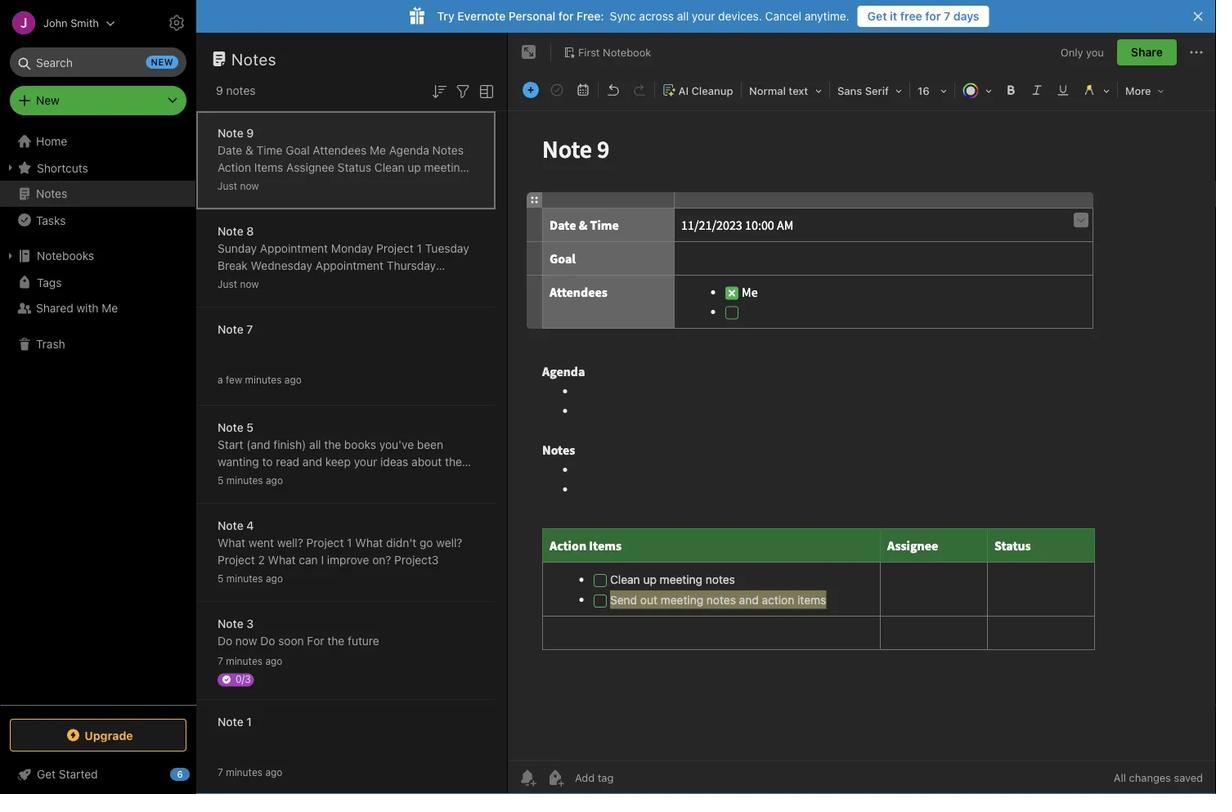 Task type: describe. For each thing, give the bounding box(es) containing it.
start (and finish) all the books you've been wanting to read and keep your ideas about them all in one place. tip: if you're reading a physical book, take pictu...
[[218, 438, 472, 503]]

personal
[[509, 9, 555, 23]]

minutes up 0/3
[[226, 655, 263, 667]]

agenda
[[389, 144, 429, 157]]

bold image
[[999, 79, 1022, 101]]

shortcuts button
[[0, 155, 195, 181]]

0 vertical spatial your
[[692, 9, 715, 23]]

0 vertical spatial notes
[[231, 49, 276, 68]]

take
[[250, 489, 273, 503]]

just now for date & time goal attendees me agenda notes action items assignee status clean up meeting notes send out meeting notes and action items
[[218, 180, 259, 192]]

you
[[1086, 46, 1104, 58]]

changes
[[1129, 772, 1171, 784]]

goal
[[286, 144, 310, 157]]

5 for note 4
[[218, 573, 224, 584]]

click to collapse image
[[190, 764, 202, 783]]

1 vertical spatial appointment
[[315, 259, 384, 272]]

2 inside what went well? project 1 what didn't go well? project 2 what can i improve on? project3
[[258, 553, 265, 567]]

only
[[1061, 46, 1083, 58]]

1 horizontal spatial meeting
[[424, 161, 467, 174]]

physical
[[423, 472, 466, 486]]

a inside start (and finish) all the books you've been wanting to read and keep your ideas about them all in one place. tip: if you're reading a physical book, take pictu...
[[414, 472, 420, 486]]

expand notebooks image
[[4, 249, 17, 263]]

monday
[[331, 242, 373, 255]]

start
[[218, 438, 243, 451]]

(and
[[246, 438, 270, 451]]

upgrade
[[84, 728, 133, 742]]

project3
[[394, 553, 439, 567]]

7 right click to collapse icon
[[218, 767, 223, 778]]

book,
[[218, 489, 247, 503]]

Add filters field
[[453, 80, 473, 101]]

5 minutes ago for to
[[218, 475, 283, 486]]

note 9
[[218, 126, 254, 140]]

note for note 9
[[218, 126, 244, 140]]

tasks button
[[0, 207, 195, 233]]

been
[[417, 438, 443, 451]]

anytime.
[[805, 9, 849, 23]]

note 4
[[218, 519, 254, 532]]

1 vertical spatial the
[[327, 634, 345, 648]]

calendar event image
[[572, 79, 595, 101]]

add filters image
[[453, 82, 473, 101]]

a few minutes ago
[[218, 374, 302, 386]]

project up thursday
[[376, 242, 414, 255]]

out
[[280, 178, 297, 191]]

normal text
[[749, 85, 808, 97]]

2 vertical spatial 1
[[246, 715, 252, 729]]

on?
[[372, 553, 391, 567]]

Heading level field
[[743, 79, 828, 102]]

ideas
[[380, 455, 408, 469]]

add a reminder image
[[518, 768, 537, 788]]

read
[[276, 455, 299, 469]]

italic image
[[1026, 79, 1048, 101]]

new button
[[10, 86, 186, 115]]

just for sunday appointment monday project 1 tuesday break wednesday appointment thursday project 2 friday task 3 saturday break
[[218, 278, 237, 290]]

sunday appointment monday project 1 tuesday break wednesday appointment thursday project 2 friday task 3 saturday break
[[218, 242, 469, 290]]

sans
[[837, 85, 862, 97]]

1 horizontal spatial what
[[268, 553, 296, 567]]

Highlight field
[[1076, 79, 1115, 102]]

home link
[[0, 128, 196, 155]]

get it free for 7 days button
[[858, 6, 989, 27]]

few
[[226, 374, 242, 386]]

7 inside button
[[944, 9, 950, 23]]

you're
[[335, 472, 368, 486]]

keep
[[325, 455, 351, 469]]

wanting
[[218, 455, 259, 469]]

ago down soon
[[265, 655, 282, 667]]

5 minutes ago for project
[[218, 573, 283, 584]]

add tag image
[[545, 768, 565, 788]]

across
[[639, 9, 674, 23]]

9 notes
[[216, 84, 256, 97]]

Add tag field
[[573, 771, 696, 785]]

do now do soon for the future
[[218, 634, 379, 648]]

ago down to
[[266, 475, 283, 486]]

and inside start (and finish) all the books you've been wanting to read and keep your ideas about them all in one place. tip: if you're reading a physical book, take pictu...
[[302, 455, 322, 469]]

go
[[420, 536, 433, 550]]

normal
[[749, 85, 786, 97]]

me inside date & time goal attendees me agenda notes action items assignee status clean up meeting notes send out meeting notes and action items
[[370, 144, 386, 157]]

more actions image
[[1187, 43, 1206, 62]]

2 vertical spatial now
[[235, 634, 257, 648]]

for for free:
[[558, 9, 574, 23]]

up
[[408, 161, 421, 174]]

only you
[[1061, 46, 1104, 58]]

friday
[[268, 276, 300, 290]]

saved
[[1174, 772, 1203, 784]]

Insert field
[[518, 79, 543, 101]]

underline image
[[1052, 79, 1075, 101]]

time
[[257, 144, 283, 157]]

get started
[[37, 768, 98, 781]]

first notebook button
[[558, 41, 657, 64]]

Sort options field
[[429, 80, 449, 101]]

0 horizontal spatial a
[[218, 374, 223, 386]]

0 vertical spatial 9
[[216, 84, 223, 97]]

settings image
[[167, 13, 186, 33]]

0/3
[[236, 673, 251, 685]]

note window element
[[508, 33, 1216, 794]]

Search text field
[[21, 47, 175, 77]]

now for project
[[240, 278, 259, 290]]

your inside start (and finish) all the books you've been wanting to read and keep your ideas about them all in one place. tip: if you're reading a physical book, take pictu...
[[354, 455, 377, 469]]

share button
[[1117, 39, 1177, 65]]

note 7
[[218, 323, 253, 336]]

thursday
[[387, 259, 436, 272]]

get for get started
[[37, 768, 56, 781]]

items
[[437, 178, 466, 191]]

2 do from the left
[[260, 634, 275, 648]]

notebooks
[[37, 249, 94, 263]]

note for note 3
[[218, 617, 244, 631]]

get for get it free for 7 days
[[867, 9, 887, 23]]

note 8
[[218, 224, 254, 238]]

0 horizontal spatial meeting
[[301, 178, 343, 191]]

them
[[445, 455, 472, 469]]

what went well? project 1 what didn't go well? project 2 what can i improve on? project3
[[218, 536, 462, 567]]

improve
[[327, 553, 369, 567]]

1 7 minutes ago from the top
[[218, 655, 282, 667]]

attendees
[[313, 144, 367, 157]]

can
[[299, 553, 318, 567]]

text
[[789, 85, 808, 97]]

for for 7
[[925, 9, 941, 23]]

tags
[[37, 275, 62, 289]]

ai cleanup button
[[657, 79, 739, 102]]

2 inside sunday appointment monday project 1 tuesday break wednesday appointment thursday project 2 friday task 3 saturday break
[[258, 276, 265, 290]]

1 vertical spatial me
[[102, 301, 118, 315]]

free:
[[577, 9, 604, 23]]

2 horizontal spatial all
[[677, 9, 689, 23]]

ai
[[678, 85, 689, 97]]

john smith
[[43, 17, 99, 29]]

note 1
[[218, 715, 252, 729]]

tree containing home
[[0, 128, 196, 704]]

assignee
[[286, 161, 334, 174]]

2 horizontal spatial what
[[355, 536, 383, 550]]



Task type: locate. For each thing, give the bounding box(es) containing it.
project down sunday
[[218, 276, 255, 290]]

0 vertical spatial break
[[218, 259, 248, 272]]

7 up a few minutes ago on the top left of the page
[[246, 323, 253, 336]]

serif
[[865, 85, 889, 97]]

cancel
[[765, 9, 801, 23]]

for
[[307, 634, 324, 648]]

0 vertical spatial 1
[[417, 242, 422, 255]]

meeting
[[424, 161, 467, 174], [301, 178, 343, 191]]

tuesday
[[425, 242, 469, 255]]

notebooks link
[[0, 243, 195, 269]]

notes
[[231, 49, 276, 68], [432, 144, 464, 157], [36, 187, 67, 200]]

about
[[411, 455, 442, 469]]

1 vertical spatial meeting
[[301, 178, 343, 191]]

Note Editor text field
[[508, 111, 1216, 761]]

just down sunday
[[218, 278, 237, 290]]

appointment up wednesday
[[260, 242, 328, 255]]

all right finish)
[[309, 438, 321, 451]]

me up clean
[[370, 144, 386, 157]]

me right with
[[102, 301, 118, 315]]

new
[[151, 57, 173, 67]]

i
[[321, 553, 324, 567]]

9 up note 9
[[216, 84, 223, 97]]

just down action
[[218, 180, 237, 192]]

what left can
[[268, 553, 296, 567]]

free
[[900, 9, 922, 23]]

1 horizontal spatial do
[[260, 634, 275, 648]]

days
[[953, 9, 979, 23]]

appointment down monday
[[315, 259, 384, 272]]

and down clean
[[379, 178, 399, 191]]

0 vertical spatial just now
[[218, 180, 259, 192]]

0 horizontal spatial 9
[[216, 84, 223, 97]]

first
[[578, 46, 600, 58]]

7 minutes ago up 0/3
[[218, 655, 282, 667]]

0 horizontal spatial 3
[[246, 617, 254, 631]]

sync
[[610, 9, 636, 23]]

1 2 from the top
[[258, 276, 265, 290]]

note 5
[[218, 421, 254, 434]]

note for note 4
[[218, 519, 244, 532]]

7 minutes ago down note 1
[[218, 767, 282, 778]]

0 horizontal spatial break
[[218, 259, 248, 272]]

0 vertical spatial 7 minutes ago
[[218, 655, 282, 667]]

minutes
[[245, 374, 282, 386], [226, 475, 263, 486], [226, 573, 263, 584], [226, 655, 263, 667], [226, 767, 263, 778]]

notes up items at left
[[432, 144, 464, 157]]

notes up tasks at left top
[[36, 187, 67, 200]]

cleanup
[[691, 85, 733, 97]]

note up sunday
[[218, 224, 244, 238]]

5 up note 3
[[218, 573, 224, 584]]

2 for from the left
[[925, 9, 941, 23]]

the
[[324, 438, 341, 451], [327, 634, 345, 648]]

2 down went on the left of page
[[258, 553, 265, 567]]

for left the free:
[[558, 9, 574, 23]]

7 left days
[[944, 9, 950, 23]]

0 horizontal spatial notes
[[36, 187, 67, 200]]

0 vertical spatial appointment
[[260, 242, 328, 255]]

just now down action
[[218, 180, 259, 192]]

minutes right the few at the left of page
[[245, 374, 282, 386]]

2 just now from the top
[[218, 278, 259, 290]]

1 horizontal spatial all
[[309, 438, 321, 451]]

5
[[246, 421, 254, 434], [218, 475, 224, 486], [218, 573, 224, 584]]

now left friday
[[240, 278, 259, 290]]

More actions field
[[1187, 39, 1206, 65]]

3 right task
[[331, 276, 338, 290]]

shared with me
[[36, 301, 118, 315]]

7
[[944, 9, 950, 23], [246, 323, 253, 336], [218, 655, 223, 667], [218, 767, 223, 778]]

trash
[[36, 337, 65, 351]]

notes link
[[0, 181, 195, 207]]

7 note from the top
[[218, 715, 244, 729]]

1 horizontal spatial and
[[379, 178, 399, 191]]

new search field
[[21, 47, 178, 77]]

0 horizontal spatial well?
[[277, 536, 303, 550]]

to
[[262, 455, 273, 469]]

0 vertical spatial now
[[240, 180, 259, 192]]

1 just now from the top
[[218, 180, 259, 192]]

meeting up items at left
[[424, 161, 467, 174]]

Account field
[[0, 7, 115, 39]]

action
[[402, 178, 434, 191]]

a down the about
[[414, 472, 420, 486]]

1 horizontal spatial me
[[370, 144, 386, 157]]

project up i
[[306, 536, 344, 550]]

5 minutes ago down went on the left of page
[[218, 573, 283, 584]]

one
[[245, 472, 264, 486]]

1 vertical spatial and
[[302, 455, 322, 469]]

ai cleanup
[[678, 85, 733, 97]]

2 7 minutes ago from the top
[[218, 767, 282, 778]]

well?
[[277, 536, 303, 550], [436, 536, 462, 550]]

notes down action
[[218, 178, 247, 191]]

More field
[[1120, 79, 1170, 102]]

1 do from the left
[[218, 634, 232, 648]]

6 note from the top
[[218, 617, 244, 631]]

devices.
[[718, 9, 762, 23]]

wednesday
[[251, 259, 312, 272]]

0 horizontal spatial get
[[37, 768, 56, 781]]

for inside get it free for 7 days button
[[925, 9, 941, 23]]

5 up (and
[[246, 421, 254, 434]]

now for assignee
[[240, 180, 259, 192]]

1 vertical spatial a
[[414, 472, 420, 486]]

1 horizontal spatial a
[[414, 472, 420, 486]]

1 5 minutes ago from the top
[[218, 475, 283, 486]]

ago right click to collapse icon
[[265, 767, 282, 778]]

2 vertical spatial all
[[218, 472, 229, 486]]

1 just from the top
[[218, 180, 237, 192]]

action
[[218, 161, 251, 174]]

0 vertical spatial meeting
[[424, 161, 467, 174]]

1 horizontal spatial well?
[[436, 536, 462, 550]]

1 for tuesday
[[417, 242, 422, 255]]

0 vertical spatial 2
[[258, 276, 265, 290]]

1 up thursday
[[417, 242, 422, 255]]

1 for from the left
[[558, 9, 574, 23]]

future
[[348, 634, 379, 648]]

note up the start
[[218, 421, 244, 434]]

0 vertical spatial all
[[677, 9, 689, 23]]

0 horizontal spatial what
[[218, 536, 245, 550]]

0 horizontal spatial your
[[354, 455, 377, 469]]

1 horizontal spatial 3
[[331, 276, 338, 290]]

1 vertical spatial 7 minutes ago
[[218, 767, 282, 778]]

3 inside sunday appointment monday project 1 tuesday break wednesday appointment thursday project 2 friday task 3 saturday break
[[331, 276, 338, 290]]

1 vertical spatial just now
[[218, 278, 259, 290]]

send
[[250, 178, 277, 191]]

note for note 7
[[218, 323, 244, 336]]

expand note image
[[519, 43, 539, 62]]

1 note from the top
[[218, 126, 244, 140]]

1 vertical spatial all
[[309, 438, 321, 451]]

notes down status
[[346, 178, 376, 191]]

just now for sunday appointment monday project 1 tuesday break wednesday appointment thursday project 2 friday task 3 saturday break
[[218, 278, 259, 290]]

get
[[867, 9, 887, 23], [37, 768, 56, 781]]

try evernote personal for free: sync across all your devices. cancel anytime.
[[437, 9, 849, 23]]

notes up 9 notes
[[231, 49, 276, 68]]

0 horizontal spatial for
[[558, 9, 574, 23]]

1 vertical spatial 5 minutes ago
[[218, 573, 283, 584]]

2 note from the top
[[218, 224, 244, 238]]

smith
[[70, 17, 99, 29]]

now down action
[[240, 180, 259, 192]]

john
[[43, 17, 68, 29]]

a
[[218, 374, 223, 386], [414, 472, 420, 486]]

note for note 8
[[218, 224, 244, 238]]

place.
[[267, 472, 299, 486]]

went
[[248, 536, 274, 550]]

1 inside what went well? project 1 what didn't go well? project 2 what can i improve on? project3
[[347, 536, 352, 550]]

soon
[[278, 634, 304, 648]]

5 left in
[[218, 475, 224, 486]]

5 for note 5
[[218, 475, 224, 486]]

3 up do now do soon for the future
[[246, 617, 254, 631]]

the right for
[[327, 634, 345, 648]]

well? up can
[[277, 536, 303, 550]]

note down 0/3
[[218, 715, 244, 729]]

0 horizontal spatial 1
[[246, 715, 252, 729]]

what
[[218, 536, 245, 550], [355, 536, 383, 550], [268, 553, 296, 567]]

0 horizontal spatial me
[[102, 301, 118, 315]]

1 vertical spatial 3
[[246, 617, 254, 631]]

me
[[370, 144, 386, 157], [102, 301, 118, 315]]

share
[[1131, 45, 1163, 59]]

do left soon
[[260, 634, 275, 648]]

all left in
[[218, 472, 229, 486]]

0 vertical spatial 5
[[246, 421, 254, 434]]

sans serif
[[837, 85, 889, 97]]

2 2 from the top
[[258, 553, 265, 567]]

just for date & time goal attendees me agenda notes action items assignee status clean up meeting notes send out meeting notes and action items
[[218, 180, 237, 192]]

7 down note 3
[[218, 655, 223, 667]]

your down books
[[354, 455, 377, 469]]

all right across
[[677, 9, 689, 23]]

tip:
[[302, 472, 322, 486]]

7 minutes ago
[[218, 655, 282, 667], [218, 767, 282, 778]]

just now down sunday
[[218, 278, 259, 290]]

items
[[254, 161, 283, 174]]

ago down went on the left of page
[[266, 573, 283, 584]]

2 5 minutes ago from the top
[[218, 573, 283, 584]]

4
[[246, 519, 254, 532]]

0 vertical spatial me
[[370, 144, 386, 157]]

1 down 0/3
[[246, 715, 252, 729]]

meeting down assignee
[[301, 178, 343, 191]]

all changes saved
[[1114, 772, 1203, 784]]

0 horizontal spatial all
[[218, 472, 229, 486]]

evernote
[[457, 9, 506, 23]]

new
[[36, 94, 60, 107]]

note
[[218, 126, 244, 140], [218, 224, 244, 238], [218, 323, 244, 336], [218, 421, 244, 434], [218, 519, 244, 532], [218, 617, 244, 631], [218, 715, 244, 729]]

do down note 3
[[218, 634, 232, 648]]

shared with me link
[[0, 295, 195, 321]]

now
[[240, 180, 259, 192], [240, 278, 259, 290], [235, 634, 257, 648]]

note up the date
[[218, 126, 244, 140]]

more
[[1125, 85, 1151, 97]]

Font size field
[[912, 79, 953, 102]]

notes
[[226, 84, 256, 97], [218, 178, 247, 191], [346, 178, 376, 191]]

1 vertical spatial 2
[[258, 553, 265, 567]]

1 vertical spatial notes
[[432, 144, 464, 157]]

ago
[[284, 374, 302, 386], [266, 475, 283, 486], [266, 573, 283, 584], [265, 655, 282, 667], [265, 767, 282, 778]]

the up keep
[[324, 438, 341, 451]]

2 just from the top
[[218, 278, 237, 290]]

get inside get it free for 7 days button
[[867, 9, 887, 23]]

1 horizontal spatial 1
[[347, 536, 352, 550]]

4 note from the top
[[218, 421, 244, 434]]

now down note 3
[[235, 634, 257, 648]]

1 horizontal spatial your
[[692, 9, 715, 23]]

get inside help and learning task checklist field
[[37, 768, 56, 781]]

Font family field
[[832, 79, 908, 102]]

sunday
[[218, 242, 257, 255]]

break down thursday
[[391, 276, 421, 290]]

0 horizontal spatial do
[[218, 634, 232, 648]]

Font color field
[[957, 79, 998, 102]]

it
[[890, 9, 897, 23]]

minutes down wanting
[[226, 475, 263, 486]]

1 horizontal spatial get
[[867, 9, 887, 23]]

note for note 1
[[218, 715, 244, 729]]

1 vertical spatial 9
[[246, 126, 254, 140]]

2 left friday
[[258, 276, 265, 290]]

1 horizontal spatial for
[[925, 9, 941, 23]]

0 vertical spatial just
[[218, 180, 237, 192]]

trash link
[[0, 331, 195, 357]]

get left started
[[37, 768, 56, 781]]

tags button
[[0, 269, 195, 295]]

1 vertical spatial 1
[[347, 536, 352, 550]]

get left it
[[867, 9, 887, 23]]

in
[[232, 472, 242, 486]]

note left 4 on the bottom
[[218, 519, 244, 532]]

2 horizontal spatial 1
[[417, 242, 422, 255]]

the inside start (and finish) all the books you've been wanting to read and keep your ideas about them all in one place. tip: if you're reading a physical book, take pictu...
[[324, 438, 341, 451]]

note up 0/3
[[218, 617, 244, 631]]

get it free for 7 days
[[867, 9, 979, 23]]

0 vertical spatial get
[[867, 9, 887, 23]]

project down went on the left of page
[[218, 553, 255, 567]]

clean
[[374, 161, 404, 174]]

what down note 4
[[218, 536, 245, 550]]

for right free
[[925, 9, 941, 23]]

status
[[337, 161, 371, 174]]

1 horizontal spatial 9
[[246, 126, 254, 140]]

1 vertical spatial your
[[354, 455, 377, 469]]

you've
[[379, 438, 414, 451]]

with
[[76, 301, 99, 315]]

2 horizontal spatial notes
[[432, 144, 464, 157]]

note 3
[[218, 617, 254, 631]]

notes up note 9
[[226, 84, 256, 97]]

View options field
[[473, 80, 496, 101]]

just
[[218, 180, 237, 192], [218, 278, 237, 290]]

1 well? from the left
[[277, 536, 303, 550]]

shortcuts
[[37, 161, 88, 174]]

9 up & on the left top
[[246, 126, 254, 140]]

1 vertical spatial 5
[[218, 475, 224, 486]]

minutes down went on the left of page
[[226, 573, 263, 584]]

1 horizontal spatial break
[[391, 276, 421, 290]]

Help and Learning task checklist field
[[0, 761, 196, 788]]

task
[[303, 276, 327, 290]]

a left the few at the left of page
[[218, 374, 223, 386]]

1 vertical spatial just
[[218, 278, 237, 290]]

0 vertical spatial a
[[218, 374, 223, 386]]

1 inside sunday appointment monday project 1 tuesday break wednesday appointment thursday project 2 friday task 3 saturday break
[[417, 242, 422, 255]]

0 vertical spatial the
[[324, 438, 341, 451]]

your
[[692, 9, 715, 23], [354, 455, 377, 469]]

0 horizontal spatial and
[[302, 455, 322, 469]]

note for note 5
[[218, 421, 244, 434]]

1 for what
[[347, 536, 352, 550]]

1
[[417, 242, 422, 255], [347, 536, 352, 550], [246, 715, 252, 729]]

notes inside "notes" "link"
[[36, 187, 67, 200]]

minutes right click to collapse icon
[[226, 767, 263, 778]]

for
[[558, 9, 574, 23], [925, 9, 941, 23]]

2 vertical spatial 5
[[218, 573, 224, 584]]

your left "devices."
[[692, 9, 715, 23]]

saturday
[[341, 276, 388, 290]]

tasks
[[36, 213, 66, 227]]

1 vertical spatial get
[[37, 768, 56, 781]]

and inside date & time goal attendees me agenda notes action items assignee status clean up meeting notes send out meeting notes and action items
[[379, 178, 399, 191]]

didn't
[[386, 536, 416, 550]]

undo image
[[602, 79, 625, 101]]

1 vertical spatial break
[[391, 276, 421, 290]]

5 minutes ago up take
[[218, 475, 283, 486]]

reading
[[371, 472, 411, 486]]

what up on?
[[355, 536, 383, 550]]

2 well? from the left
[[436, 536, 462, 550]]

tree
[[0, 128, 196, 704]]

1 up improve
[[347, 536, 352, 550]]

5 note from the top
[[218, 519, 244, 532]]

0 vertical spatial and
[[379, 178, 399, 191]]

0 vertical spatial 5 minutes ago
[[218, 475, 283, 486]]

all
[[1114, 772, 1126, 784]]

1 vertical spatial now
[[240, 278, 259, 290]]

well? right go
[[436, 536, 462, 550]]

2 vertical spatial notes
[[36, 187, 67, 200]]

and up tip:
[[302, 455, 322, 469]]

1 horizontal spatial notes
[[231, 49, 276, 68]]

ago right the few at the left of page
[[284, 374, 302, 386]]

note up the few at the left of page
[[218, 323, 244, 336]]

notes inside date & time goal attendees me agenda notes action items assignee status clean up meeting notes send out meeting notes and action items
[[432, 144, 464, 157]]

0 vertical spatial 3
[[331, 276, 338, 290]]

3 note from the top
[[218, 323, 244, 336]]

shared
[[36, 301, 73, 315]]

break down sunday
[[218, 259, 248, 272]]



Task type: vqa. For each thing, say whether or not it's contained in the screenshot.
Points link on the left
no



